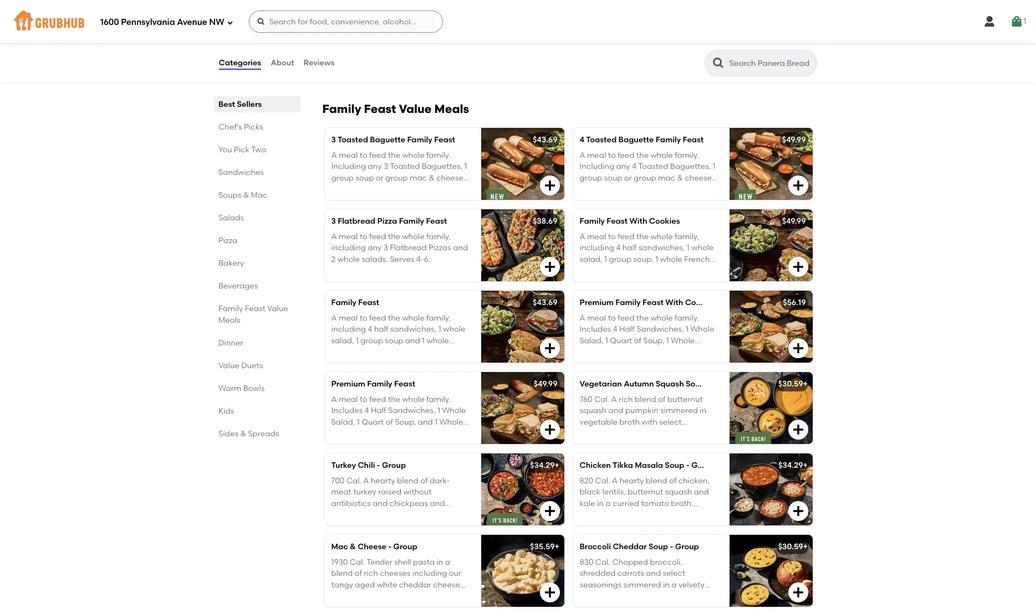 Task type: vqa. For each thing, say whether or not it's contained in the screenshot.
Apple
yes



Task type: locate. For each thing, give the bounding box(es) containing it.
meal for a meal to feed the whole family, including 4 half sandwiches, 1 whole salad, 1 group soup and 1 whole french baguette. serves 4-6.
[[339, 314, 358, 323]]

1600 pennsylvania avenue nw
[[100, 17, 224, 27]]

or down 3 toasted baguette family feast
[[376, 173, 384, 183]]

pizza
[[377, 217, 397, 226], [218, 236, 237, 246]]

soup
[[686, 380, 705, 389], [665, 461, 684, 471], [649, 543, 668, 552]]

$35.59 +
[[530, 543, 559, 552]]

1 horizontal spatial salad,
[[580, 336, 604, 346]]

of inside a meal to feed the whole family. includes 4 half sandwiches, 1 whole salad, 1 quart of soup, and 1 whole french baguette. serves 4-6.
[[386, 418, 393, 427]]

2 vertical spatial value
[[218, 362, 239, 371]]

you pick two tab
[[218, 144, 296, 156]]

and inside a meal to feed the whole family, including 4 half sandwiches, 1 whole salad, 1 group soup and 1 whole french baguette. serves 4-6.
[[405, 336, 420, 346]]

to up baguette,
[[608, 314, 616, 323]]

sandwiches, down the premium family feast with cookies
[[637, 325, 684, 335]]

mac inside a meal to feed the whole family. including any 4 toasted baguettes, 1 group soup or group mac & cheese, and 1 whole salad. serves 4-6.
[[658, 173, 675, 183]]

cheese down simmered
[[610, 592, 637, 602]]

the down the premium family feast with cookies
[[636, 314, 649, 323]]

mac up 1930
[[331, 543, 348, 552]]

the down 3 flatbread pizza family feast
[[388, 232, 400, 242]]

1 vertical spatial sandwiches,
[[390, 325, 437, 335]]

3 toasted baguette family feast
[[331, 135, 455, 145]]

2 sauce. from the left
[[639, 592, 664, 602]]

cal. for premium
[[345, 29, 360, 39]]

allergens: inside 160 cal. premium orange juice. allergens: none
[[331, 41, 368, 50]]

a meal to feed the whole family. including any 3 toasted baguettes, 1 group soup or group mac & cheese, and 1 whole salad. serves 4-6.
[[331, 151, 467, 194]]

2 cheese, from the left
[[685, 173, 714, 183]]

0 vertical spatial premium
[[362, 29, 396, 39]]

+ for mac & cheese - group
[[555, 543, 559, 552]]

quart up baguette.
[[362, 418, 384, 427]]

$49.99
[[782, 135, 806, 145], [782, 217, 806, 226], [534, 380, 558, 389]]

premium down 'baguette.' in the bottom left of the page
[[331, 380, 365, 389]]

or for 3
[[376, 173, 384, 183]]

soup inside a meal to feed the whole family. including any 3 toasted baguettes, 1 group soup or group mac & cheese, and 1 whole salad. serves 4-6.
[[356, 173, 374, 183]]

mac down 3 toasted baguette family feast
[[410, 173, 427, 183]]

includes
[[580, 325, 611, 335], [331, 407, 363, 416]]

cheese, for a meal to feed the whole family. including any 3 toasted baguettes, 1 group soup or group mac & cheese, and 1 whole salad. serves 4-6.
[[437, 173, 466, 183]]

1 horizontal spatial flatbread
[[390, 244, 427, 253]]

includes up the chippers. at bottom right
[[580, 325, 611, 335]]

1 horizontal spatial quart
[[610, 336, 632, 346]]

cal. inside 1930 cal. tender shell pasta in a blend of rich cheeses including our tangy aged white cheddar cheese sauce. serves 4. allergens: contains wheat, milk, egg
[[350, 558, 365, 568]]

baguettes,
[[422, 162, 463, 172], [670, 162, 711, 172]]

0 vertical spatial $49.99
[[782, 135, 806, 145]]

a inside a meal to feed the whole family. includes 4 half sandwiches, 1 whole salad, 1 quart of soup, and 1 whole french baguette. serves 4-6.
[[331, 395, 337, 405]]

sandwiches, inside a meal to feed the whole family. includes 4 half sandwiches, 1 whole salad, 1 quart of soup, and 1 whole french baguette. serves 4-6.
[[388, 407, 436, 416]]

0 vertical spatial soup,
[[643, 336, 665, 346]]

to for 3 flatbread pizza family feast
[[360, 232, 367, 242]]

feed down 3 toasted baguette family feast
[[369, 151, 386, 160]]

a
[[445, 558, 450, 568], [672, 581, 677, 590]]

1 horizontal spatial in
[[663, 581, 670, 590]]

1 vertical spatial premium
[[580, 298, 614, 308]]

4 inside a meal to feed the whole family. including any 4 toasted baguettes, 1 group soup or group mac & cheese, and 1 whole salad. serves 4-6.
[[632, 162, 637, 172]]

flatbread up salads.
[[338, 217, 375, 226]]

baguettes, for 4 toasted baguette family feast
[[670, 162, 711, 172]]

french left 'baguette.' in the bottom left of the page
[[331, 348, 357, 357]]

cheese, inside a meal to feed the whole family. including any 4 toasted baguettes, 1 group soup or group mac & cheese, and 1 whole salad. serves 4-6.
[[685, 173, 714, 183]]

2 or from the left
[[624, 173, 632, 183]]

4 toasted baguette family feast image
[[729, 128, 813, 200]]

baguette
[[370, 135, 405, 145], [619, 135, 654, 145]]

$34.29 for chicken tikka masala soup - group
[[779, 461, 803, 471]]

1 vertical spatial half
[[374, 325, 388, 335]]

1 horizontal spatial family feast value meals
[[322, 102, 469, 116]]

2 mac from the left
[[658, 173, 675, 183]]

meal inside a meal to feed the whole family. includes 4 half sandwiches, 1 whole salad, 1 quart of soup, 1 whole french baguette, and 4 chocolate chippers. serves 4-6.
[[587, 314, 606, 323]]

best
[[218, 100, 235, 109]]

1 cheese, from the left
[[437, 173, 466, 183]]

2 horizontal spatial of
[[634, 336, 641, 346]]

1 $34.29 + from the left
[[530, 461, 559, 471]]

cheddar
[[613, 543, 647, 552]]

sandwiches, up soup,
[[639, 244, 685, 253]]

two
[[251, 145, 266, 155]]

0 vertical spatial salad,
[[580, 255, 603, 264]]

or down 4 toasted baguette family feast on the top
[[624, 173, 632, 183]]

dinner tab
[[218, 338, 296, 349]]

feed inside a meal to feed the whole family. including any 3 toasted baguettes, 1 group soup or group mac & cheese, and 1 whole salad. serves 4-6.
[[369, 151, 386, 160]]

1 horizontal spatial pizza
[[377, 217, 397, 226]]

$43.69
[[533, 135, 558, 145], [533, 298, 558, 308]]

svg image for vegetarian autumn squash soup - group
[[792, 424, 805, 437]]

including for a meal to feed the whole family, including any 3 flatbread pizzas and 2 whole salads. serves 4-6.
[[331, 244, 366, 253]]

salads.
[[362, 255, 388, 264]]

salad.
[[377, 185, 400, 194], [625, 185, 648, 194]]

wheat, inside 830 cal. chopped broccoli, shredded carrots and select seasonings simmered in a velvety smooth cheese sauce.  serves 4. allergens: contains wheat, milk
[[654, 603, 682, 610]]

0 horizontal spatial quart
[[362, 418, 384, 427]]

cookies up a meal to feed the whole family, including 4 half sandwiches, 1 whole salad, 1 group soup, 1 whole french baguette and 4 chocolate chipper cookies. serves 4-6.
[[649, 217, 680, 226]]

with up soup,
[[630, 217, 647, 226]]

of inside 1930 cal. tender shell pasta in a blend of rich cheeses including our tangy aged white cheddar cheese sauce. serves 4. allergens: contains wheat, milk, egg
[[355, 570, 362, 579]]

1 vertical spatial quart
[[362, 418, 384, 427]]

flatbread
[[338, 217, 375, 226], [390, 244, 427, 253]]

baguette for 3
[[370, 135, 405, 145]]

cal. inside 830 cal. chopped broccoli, shredded carrots and select seasonings simmered in a velvety smooth cheese sauce.  serves 4. allergens: contains wheat, milk
[[595, 558, 611, 568]]

sellers
[[237, 100, 262, 109]]

2 vertical spatial of
[[355, 570, 362, 579]]

1 vertical spatial meals
[[218, 316, 240, 325]]

the up 'baguette.' in the bottom left of the page
[[388, 314, 400, 323]]

1 vertical spatial family feast value meals
[[218, 304, 288, 325]]

flatbread left pizzas
[[390, 244, 427, 253]]

cal.
[[345, 29, 360, 39], [591, 29, 606, 39], [350, 558, 365, 568], [595, 558, 611, 568]]

kids tab
[[218, 406, 296, 418]]

and inside a meal to feed the whole family. including any 3 toasted baguettes, 1 group soup or group mac & cheese, and 1 whole salad. serves 4-6.
[[331, 185, 346, 194]]

0 horizontal spatial sauce.
[[331, 592, 356, 602]]

1 horizontal spatial $34.29
[[779, 461, 803, 471]]

$34.29 +
[[530, 461, 559, 471], [779, 461, 808, 471]]

meal inside a meal to feed the whole family, including 4 half sandwiches, 1 whole salad, 1 group soup, 1 whole french baguette and 4 chocolate chipper cookies. serves 4-6.
[[587, 232, 606, 242]]

soup inside a meal to feed the whole family. including any 4 toasted baguettes, 1 group soup or group mac & cheese, and 1 whole salad. serves 4-6.
[[604, 173, 622, 183]]

bakery tab
[[218, 258, 296, 269]]

$34.29 + for chicken tikka masala soup - group
[[779, 461, 808, 471]]

0 horizontal spatial wheat,
[[331, 603, 359, 610]]

1 vertical spatial cookies
[[685, 298, 716, 308]]

toasted inside a meal to feed the whole family. including any 4 toasted baguettes, 1 group soup or group mac & cheese, and 1 whole salad. serves 4-6.
[[638, 162, 668, 172]]

1 horizontal spatial half
[[623, 244, 637, 253]]

includes down the premium family feast
[[331, 407, 363, 416]]

family feast image
[[481, 291, 564, 363]]

half for baguette.
[[371, 407, 386, 416]]

half up soup,
[[623, 244, 637, 253]]

serves inside a meal to feed the whole family. includes 4 half sandwiches, 1 whole salad, 1 quart of soup, and 1 whole french baguette. serves 4-6.
[[398, 429, 422, 439]]

soup right the squash at the bottom right
[[686, 380, 705, 389]]

allergens:
[[331, 41, 368, 50], [580, 41, 616, 50], [392, 592, 429, 602], [580, 603, 616, 610]]

2 none from the left
[[618, 41, 637, 50]]

to down family feast
[[360, 314, 367, 323]]

- right the masala
[[686, 461, 690, 471]]

the for 3 flatbread pizza family feast
[[388, 232, 400, 242]]

2 $30.59 from the top
[[778, 543, 803, 552]]

quart inside a meal to feed the whole family. includes 4 half sandwiches, 1 whole salad, 1 quart of soup, 1 whole french baguette, and 4 chocolate chippers. serves 4-6.
[[610, 336, 632, 346]]

a inside a meal to feed the whole family, including any 3 flatbread pizzas and 2 whole salads. serves 4-6.
[[331, 232, 337, 242]]

$34.29 + for turkey chili - group
[[530, 461, 559, 471]]

organic apple juice image
[[729, 7, 813, 79]]

salad, down family feast
[[331, 336, 354, 346]]

turkey
[[331, 461, 356, 471]]

1 mac from the left
[[410, 173, 427, 183]]

pizza up a meal to feed the whole family, including any 3 flatbread pizzas and 2 whole salads. serves 4-6.
[[377, 217, 397, 226]]

salad. up 'family feast with cookies'
[[625, 185, 648, 194]]

salads tab
[[218, 212, 296, 224]]

& left cheese
[[350, 543, 356, 552]]

the inside a meal to feed the whole family. including any 3 toasted baguettes, 1 group soup or group mac & cheese, and 1 whole salad. serves 4-6.
[[388, 151, 400, 160]]

sauce. down simmered
[[639, 592, 664, 602]]

half inside a meal to feed the whole family, including 4 half sandwiches, 1 whole salad, 1 group soup and 1 whole french baguette. serves 4-6.
[[374, 325, 388, 335]]

1 horizontal spatial of
[[386, 418, 393, 427]]

1 $30.59 + from the top
[[778, 380, 808, 389]]

including down 3 toasted baguette family feast
[[331, 162, 366, 172]]

of
[[634, 336, 641, 346], [386, 418, 393, 427], [355, 570, 362, 579]]

allergens: down 90
[[580, 41, 616, 50]]

$35.59
[[530, 543, 555, 552]]

family, inside a meal to feed the whole family, including 4 half sandwiches, 1 whole salad, 1 group soup, 1 whole french baguette and 4 chocolate chipper cookies. serves 4-6.
[[675, 232, 699, 242]]

salad, up the chippers. at bottom right
[[580, 336, 604, 346]]

serves right salads.
[[390, 255, 414, 264]]

vegetarian autumn squash soup - group image
[[729, 373, 813, 445]]

soup for masala
[[665, 461, 684, 471]]

warm bowls tab
[[218, 383, 296, 395]]

serves up milk,
[[358, 592, 382, 602]]

$49.99 for a meal to feed the whole family. includes 4 half sandwiches, 1 whole salad, 1 quart of soup, and 1 whole french baguette. serves 4-6.
[[534, 380, 558, 389]]

to for family feast
[[360, 314, 367, 323]]

+ for turkey chili - group
[[555, 461, 559, 471]]

salad, up turkey
[[331, 418, 355, 427]]

0 horizontal spatial half
[[371, 407, 386, 416]]

0 vertical spatial contains
[[431, 592, 465, 602]]

including for a meal to feed the whole family. including any 3 toasted baguettes, 1 group soup or group mac & cheese, and 1 whole salad. serves 4-6.
[[331, 162, 366, 172]]

half inside a meal to feed the whole family. includes 4 half sandwiches, 1 whole salad, 1 quart of soup, and 1 whole french baguette. serves 4-6.
[[371, 407, 386, 416]]

0 horizontal spatial $34.29
[[530, 461, 555, 471]]

0 horizontal spatial salad,
[[331, 336, 354, 346]]

family, inside a meal to feed the whole family, including any 3 flatbread pizzas and 2 whole salads. serves 4-6.
[[426, 232, 451, 242]]

0 vertical spatial mac
[[251, 191, 267, 200]]

1 horizontal spatial $34.29 +
[[779, 461, 808, 471]]

you
[[218, 145, 232, 155]]

the down 3 toasted baguette family feast
[[388, 151, 400, 160]]

& right sides
[[240, 430, 246, 439]]

$30.59 + for vegetarian autumn squash soup - group
[[778, 380, 808, 389]]

serves up 'family feast with cookies'
[[650, 185, 674, 194]]

1 inside button
[[1024, 17, 1026, 26]]

with
[[630, 217, 647, 226], [665, 298, 683, 308]]

1 vertical spatial chocolate
[[669, 348, 709, 357]]

serves up the 'milk'
[[665, 592, 690, 602]]

0 horizontal spatial in
[[437, 558, 443, 568]]

4. up the 'milk'
[[692, 592, 698, 602]]

4- inside a meal to feed the whole family. includes 4 half sandwiches, 1 whole salad, 1 quart of soup, 1 whole french baguette, and 4 chocolate chippers. serves 4-6.
[[644, 359, 652, 368]]

1 baguette from the left
[[370, 135, 405, 145]]

half
[[619, 325, 635, 335], [371, 407, 386, 416]]

1 vertical spatial a
[[672, 581, 677, 590]]

to inside a meal to feed the whole family. includes 4 half sandwiches, 1 whole salad, 1 quart of soup, 1 whole french baguette, and 4 chocolate chippers. serves 4-6.
[[608, 314, 616, 323]]

3
[[331, 135, 336, 145], [384, 162, 388, 172], [331, 217, 336, 226], [384, 244, 388, 253]]

0 horizontal spatial cheese
[[433, 581, 460, 590]]

family down 2
[[331, 298, 356, 308]]

0 horizontal spatial or
[[376, 173, 384, 183]]

cal. inside 160 cal. premium orange juice. allergens: none
[[345, 29, 360, 39]]

mac
[[410, 173, 427, 183], [658, 173, 675, 183]]

0 vertical spatial sandwiches,
[[639, 244, 685, 253]]

0 horizontal spatial soup
[[356, 173, 374, 183]]

chocolate up the squash at the bottom right
[[669, 348, 709, 357]]

includes inside a meal to feed the whole family. includes 4 half sandwiches, 1 whole salad, 1 quart of soup, and 1 whole french baguette. serves 4-6.
[[331, 407, 363, 416]]

1 horizontal spatial or
[[624, 173, 632, 183]]

1 vertical spatial salad,
[[331, 418, 355, 427]]

1 horizontal spatial sauce.
[[639, 592, 664, 602]]

contains inside 1930 cal. tender shell pasta in a blend of rich cheeses including our tangy aged white cheddar cheese sauce. serves 4. allergens: contains wheat, milk, egg
[[431, 592, 465, 602]]

1 baguettes, from the left
[[422, 162, 463, 172]]

including inside a meal to feed the whole family, including any 3 flatbread pizzas and 2 whole salads. serves 4-6.
[[331, 244, 366, 253]]

the inside a meal to feed the whole family. including any 4 toasted baguettes, 1 group soup or group mac & cheese, and 1 whole salad. serves 4-6.
[[636, 151, 649, 160]]

a for a meal to feed the whole family, including 4 half sandwiches, 1 whole salad, 1 group soup, 1 whole french baguette and 4 chocolate chipper cookies. serves 4-6.
[[580, 232, 585, 242]]

vegetarian autumn squash soup - group
[[580, 380, 736, 389]]

0 horizontal spatial mac
[[410, 173, 427, 183]]

1 sauce. from the left
[[331, 592, 356, 602]]

1 horizontal spatial including
[[580, 162, 614, 172]]

salad. inside a meal to feed the whole family. including any 4 toasted baguettes, 1 group soup or group mac & cheese, and 1 whole salad. serves 4-6.
[[625, 185, 648, 194]]

svg image for 4 toasted baguette family feast
[[792, 179, 805, 192]]

svg image for family feast with cookies
[[792, 261, 805, 274]]

4.
[[384, 592, 391, 602], [692, 592, 698, 602]]

6. inside a meal to feed the whole family, including 4 half sandwiches, 1 whole salad, 1 group soup and 1 whole french baguette. serves 4-6.
[[432, 348, 438, 357]]

$49.99 for a meal to feed the whole family, including 4 half sandwiches, 1 whole salad, 1 group soup, 1 whole french baguette and 4 chocolate chipper cookies. serves 4-6.
[[782, 217, 806, 226]]

premium down juice
[[362, 29, 396, 39]]

2 vertical spatial premium
[[331, 380, 365, 389]]

4- inside a meal to feed the whole family, including any 3 flatbread pizzas and 2 whole salads. serves 4-6.
[[416, 255, 424, 264]]

2 $34.29 + from the left
[[779, 461, 808, 471]]

premium family feast with cookies image
[[729, 291, 813, 363]]

1
[[1024, 17, 1026, 26], [464, 162, 467, 172], [713, 162, 716, 172], [348, 185, 351, 194], [597, 185, 599, 194], [687, 244, 690, 253], [604, 255, 607, 264], [656, 255, 658, 264], [439, 325, 441, 335], [686, 325, 689, 335], [356, 336, 359, 346], [422, 336, 425, 346], [605, 336, 608, 346], [666, 336, 669, 346], [437, 407, 440, 416], [357, 418, 360, 427], [435, 418, 438, 427]]

serves right baguette.
[[398, 429, 422, 439]]

1 vertical spatial soup,
[[395, 418, 416, 427]]

0 vertical spatial quart
[[610, 336, 632, 346]]

half up baguette,
[[619, 325, 635, 335]]

family.
[[426, 151, 451, 160], [675, 151, 699, 160], [675, 314, 699, 323], [426, 395, 451, 405]]

masala
[[635, 461, 663, 471]]

mac for 4
[[658, 173, 675, 183]]

to inside a meal to feed the whole family, including any 3 flatbread pizzas and 2 whole salads. serves 4-6.
[[360, 232, 367, 242]]

meal for a meal to feed the whole family. including any 4 toasted baguettes, 1 group soup or group mac & cheese, and 1 whole salad. serves 4-6.
[[587, 151, 606, 160]]

chef's picks
[[218, 123, 263, 132]]

family. inside a meal to feed the whole family. including any 3 toasted baguettes, 1 group soup or group mac & cheese, and 1 whole salad. serves 4-6.
[[426, 151, 451, 160]]

1 4. from the left
[[384, 592, 391, 602]]

in right pasta
[[437, 558, 443, 568]]

1 including from the left
[[331, 162, 366, 172]]

2 4. from the left
[[692, 592, 698, 602]]

1 vertical spatial flatbread
[[390, 244, 427, 253]]

including up 2
[[331, 244, 366, 253]]

svg image inside 1 button
[[1010, 15, 1024, 28]]

a inside a meal to feed the whole family, including 4 half sandwiches, 1 whole salad, 1 group soup and 1 whole french baguette. serves 4-6.
[[331, 314, 337, 323]]

including down 4 toasted baguette family feast on the top
[[580, 162, 614, 172]]

1 horizontal spatial a
[[672, 581, 677, 590]]

3 toasted baguette family feast image
[[481, 128, 564, 200]]

the inside a meal to feed the whole family, including 4 half sandwiches, 1 whole salad, 1 group soup and 1 whole french baguette. serves 4-6.
[[388, 314, 400, 323]]

including inside a meal to feed the whole family, including 4 half sandwiches, 1 whole salad, 1 group soup and 1 whole french baguette. serves 4-6.
[[331, 325, 366, 335]]

meal inside a meal to feed the whole family. including any 4 toasted baguettes, 1 group soup or group mac & cheese, and 1 whole salad. serves 4-6.
[[587, 151, 606, 160]]

mac down 4 toasted baguette family feast on the top
[[658, 173, 675, 183]]

salad. for 3
[[377, 185, 400, 194]]

cheese
[[358, 543, 386, 552]]

wheat, down tangy
[[331, 603, 359, 610]]

1 $34.29 from the left
[[530, 461, 555, 471]]

group
[[331, 173, 354, 183], [385, 173, 408, 183], [580, 173, 602, 183], [634, 173, 656, 183], [609, 255, 632, 264], [361, 336, 383, 346]]

0 horizontal spatial contains
[[431, 592, 465, 602]]

4- inside a meal to feed the whole family. including any 3 toasted baguettes, 1 group soup or group mac & cheese, and 1 whole salad. serves 4-6.
[[428, 185, 436, 194]]

family up a meal to feed the whole family, including any 3 flatbread pizzas and 2 whole salads. serves 4-6.
[[399, 217, 424, 226]]

sandwiches, for and
[[388, 407, 436, 416]]

value down beverages tab
[[267, 304, 288, 314]]

0 horizontal spatial mac
[[251, 191, 267, 200]]

& inside a meal to feed the whole family. including any 4 toasted baguettes, 1 group soup or group mac & cheese, and 1 whole salad. serves 4-6.
[[677, 173, 683, 183]]

a inside a meal to feed the whole family. including any 3 toasted baguettes, 1 group soup or group mac & cheese, and 1 whole salad. serves 4-6.
[[331, 151, 337, 160]]

broccoli
[[580, 543, 611, 552]]

or inside a meal to feed the whole family. including any 3 toasted baguettes, 1 group soup or group mac & cheese, and 1 whole salad. serves 4-6.
[[376, 173, 384, 183]]

& for soups & mac
[[243, 191, 249, 200]]

2 including from the left
[[580, 162, 614, 172]]

chipper
[[681, 266, 712, 276]]

salad. up 3 flatbread pizza family feast
[[377, 185, 400, 194]]

french
[[684, 255, 710, 264], [331, 348, 357, 357], [580, 348, 606, 357], [331, 429, 357, 439]]

french up the chippers. at bottom right
[[580, 348, 606, 357]]

2 $43.69 from the top
[[533, 298, 558, 308]]

flatbread inside a meal to feed the whole family, including any 3 flatbread pizzas and 2 whole salads. serves 4-6.
[[390, 244, 427, 253]]

meal up the baguette
[[587, 232, 606, 242]]

value up 3 toasted baguette family feast
[[399, 102, 432, 116]]

blend
[[331, 570, 353, 579]]

0 vertical spatial sandwiches,
[[637, 325, 684, 335]]

soup, for 4
[[643, 336, 665, 346]]

svg image
[[983, 15, 996, 28], [543, 179, 556, 192], [792, 179, 805, 192], [792, 261, 805, 274], [792, 342, 805, 355], [543, 424, 556, 437], [792, 424, 805, 437], [543, 505, 556, 518], [792, 505, 805, 518], [792, 587, 805, 600]]

salad, inside a meal to feed the whole family. includes 4 half sandwiches, 1 whole salad, 1 quart of soup, 1 whole french baguette, and 4 chocolate chippers. serves 4-6.
[[580, 336, 604, 346]]

0 vertical spatial $43.69
[[533, 135, 558, 145]]

chippers.
[[580, 359, 616, 368]]

family feast value meals tab
[[218, 303, 296, 327]]

0 horizontal spatial sandwiches,
[[390, 325, 437, 335]]

1 vertical spatial pizza
[[218, 236, 237, 246]]

cal. right 90
[[591, 29, 606, 39]]

1 horizontal spatial soup
[[385, 336, 403, 346]]

half inside a meal to feed the whole family. includes 4 half sandwiches, 1 whole salad, 1 quart of soup, 1 whole french baguette, and 4 chocolate chippers. serves 4-6.
[[619, 325, 635, 335]]

family feast value meals
[[322, 102, 469, 116], [218, 304, 288, 325]]

cal. inside 90 cal. organic apple juice. allergens: none
[[591, 29, 606, 39]]

feed down 4 toasted baguette family feast on the top
[[618, 151, 635, 160]]

1 horizontal spatial sandwiches,
[[637, 325, 684, 335]]

0 horizontal spatial a
[[445, 558, 450, 568]]

1 horizontal spatial 4.
[[692, 592, 698, 602]]

0 horizontal spatial pizza
[[218, 236, 237, 246]]

0 vertical spatial $30.59 +
[[778, 380, 808, 389]]

0 horizontal spatial value
[[218, 362, 239, 371]]

velvety
[[678, 581, 705, 590]]

0 vertical spatial soup
[[686, 380, 705, 389]]

with down chipper
[[665, 298, 683, 308]]

1 $43.69 from the top
[[533, 135, 558, 145]]

2 vertical spatial $49.99
[[534, 380, 558, 389]]

salad,
[[580, 255, 603, 264], [331, 336, 354, 346]]

to for 4 toasted baguette family feast
[[608, 151, 616, 160]]

quart
[[610, 336, 632, 346], [362, 418, 384, 427]]

broccoli cheddar soup - group
[[580, 543, 699, 552]]

the down the premium family feast
[[388, 395, 400, 405]]

to inside a meal to feed the whole family. including any 3 toasted baguettes, 1 group soup or group mac & cheese, and 1 whole salad. serves 4-6.
[[360, 151, 367, 160]]

0 vertical spatial $30.59
[[778, 380, 803, 389]]

2
[[331, 255, 336, 264]]

serves down soup,
[[614, 277, 638, 287]]

svg image inside the main navigation navigation
[[983, 15, 996, 28]]

sandwiches, inside a meal to feed the whole family. includes 4 half sandwiches, 1 whole salad, 1 quart of soup, 1 whole french baguette, and 4 chocolate chippers. serves 4-6.
[[637, 325, 684, 335]]

premium for a meal to feed the whole family. includes 4 half sandwiches, 1 whole salad, 1 quart of soup, 1 whole french baguette, and 4 chocolate chippers. serves 4-6.
[[580, 298, 614, 308]]

1 vertical spatial soup
[[665, 461, 684, 471]]

or
[[376, 173, 384, 183], [624, 173, 632, 183]]

feed inside a meal to feed the whole family. includes 4 half sandwiches, 1 whole salad, 1 quart of soup, 1 whole french baguette, and 4 chocolate chippers. serves 4-6.
[[618, 314, 635, 323]]

& down 3 toasted baguette family feast
[[429, 173, 435, 183]]

and inside a meal to feed the whole family. includes 4 half sandwiches, 1 whole salad, 1 quart of soup, 1 whole french baguette, and 4 chocolate chippers. serves 4-6.
[[646, 348, 661, 357]]

or for 4
[[624, 173, 632, 183]]

salad. for 4
[[625, 185, 648, 194]]

1 horizontal spatial meals
[[434, 102, 469, 116]]

0 vertical spatial cookies
[[649, 217, 680, 226]]

meal inside a meal to feed the whole family, including any 3 flatbread pizzas and 2 whole salads. serves 4-6.
[[339, 232, 358, 242]]

allergens: inside 90 cal. organic apple juice. allergens: none
[[580, 41, 616, 50]]

+ for vegetarian autumn squash soup - group
[[803, 380, 808, 389]]

1 horizontal spatial baguette
[[619, 135, 654, 145]]

family. inside a meal to feed the whole family. includes 4 half sandwiches, 1 whole salad, 1 quart of soup, 1 whole french baguette, and 4 chocolate chippers. serves 4-6.
[[675, 314, 699, 323]]

2 baguette from the left
[[619, 135, 654, 145]]

the down 4 toasted baguette family feast on the top
[[636, 151, 649, 160]]

0 horizontal spatial soup,
[[395, 418, 416, 427]]

- right the chili
[[377, 461, 380, 471]]

1 $30.59 from the top
[[778, 380, 803, 389]]

cheese, for a meal to feed the whole family. including any 4 toasted baguettes, 1 group soup or group mac & cheese, and 1 whole salad. serves 4-6.
[[685, 173, 714, 183]]

soup up 'baguette.' in the bottom left of the page
[[385, 336, 403, 346]]

value
[[399, 102, 432, 116], [267, 304, 288, 314], [218, 362, 239, 371]]

soup up broccoli,
[[649, 543, 668, 552]]

svg image
[[1010, 15, 1024, 28], [257, 17, 265, 26], [227, 19, 233, 26], [792, 58, 805, 71], [543, 261, 556, 274], [543, 342, 556, 355], [543, 587, 556, 600]]

feed for 4 toasted baguette family feast
[[618, 151, 635, 160]]

svg image for chicken tikka masala soup - group
[[792, 505, 805, 518]]

including
[[331, 244, 366, 253], [580, 244, 614, 253], [331, 325, 366, 335], [412, 570, 447, 579]]

meal
[[339, 151, 358, 160], [587, 151, 606, 160], [339, 232, 358, 242], [587, 232, 606, 242], [339, 314, 358, 323], [587, 314, 606, 323], [339, 395, 358, 405]]

0 vertical spatial meals
[[434, 102, 469, 116]]

1 vertical spatial value
[[267, 304, 288, 314]]

juice.
[[665, 29, 687, 39]]

0 horizontal spatial salad.
[[377, 185, 400, 194]]

serves
[[402, 185, 426, 194], [650, 185, 674, 194], [390, 255, 414, 264], [614, 277, 638, 287], [398, 348, 422, 357], [618, 359, 642, 368], [398, 429, 422, 439], [358, 592, 382, 602], [665, 592, 690, 602]]

soup, inside a meal to feed the whole family. includes 4 half sandwiches, 1 whole salad, 1 quart of soup, 1 whole french baguette, and 4 chocolate chippers. serves 4-6.
[[643, 336, 665, 346]]

a for a meal to feed the whole family. including any 3 toasted baguettes, 1 group soup or group mac & cheese, and 1 whole salad. serves 4-6.
[[331, 151, 337, 160]]

feed down the premium family feast
[[369, 395, 386, 405]]

1 wheat, from the left
[[331, 603, 359, 610]]

1 vertical spatial salad,
[[331, 336, 354, 346]]

of inside a meal to feed the whole family. includes 4 half sandwiches, 1 whole salad, 1 quart of soup, 1 whole french baguette, and 4 chocolate chippers. serves 4-6.
[[634, 336, 641, 346]]

4. inside 830 cal. chopped broccoli, shredded carrots and select seasonings simmered in a velvety smooth cheese sauce.  serves 4. allergens: contains wheat, milk
[[692, 592, 698, 602]]

2 $30.59 + from the top
[[778, 543, 808, 552]]

feast inside family feast value meals tab
[[245, 304, 265, 314]]

baguette up a meal to feed the whole family. including any 4 toasted baguettes, 1 group soup or group mac & cheese, and 1 whole salad. serves 4-6.
[[619, 135, 654, 145]]

2 $34.29 from the left
[[779, 461, 803, 471]]

salad, for baguette
[[580, 255, 603, 264]]

6. inside a meal to feed the whole family, including 4 half sandwiches, 1 whole salad, 1 group soup, 1 whole french baguette and 4 chocolate chipper cookies. serves 4-6.
[[648, 277, 654, 287]]

value up "warm"
[[218, 362, 239, 371]]

soup for squash
[[686, 380, 705, 389]]

1 none from the left
[[370, 41, 389, 50]]

soup for 3
[[356, 173, 374, 183]]

$30.59 for broccoli cheddar soup - group
[[778, 543, 803, 552]]

including down family feast
[[331, 325, 366, 335]]

0 vertical spatial chocolate
[[640, 266, 680, 276]]

half up 'baguette.' in the bottom left of the page
[[374, 325, 388, 335]]

including
[[331, 162, 366, 172], [580, 162, 614, 172]]

0 vertical spatial in
[[437, 558, 443, 568]]

premium inside 160 cal. premium orange juice. allergens: none
[[362, 29, 396, 39]]

feed down family feast
[[369, 314, 386, 323]]

soup, up baguette,
[[643, 336, 665, 346]]

1 horizontal spatial half
[[619, 325, 635, 335]]

soup, inside a meal to feed the whole family. includes 4 half sandwiches, 1 whole salad, 1 quart of soup, and 1 whole french baguette. serves 4-6.
[[395, 418, 416, 427]]

0 vertical spatial of
[[634, 336, 641, 346]]

serves inside a meal to feed the whole family. includes 4 half sandwiches, 1 whole salad, 1 quart of soup, 1 whole french baguette, and 4 chocolate chippers. serves 4-6.
[[618, 359, 642, 368]]

beverages
[[218, 282, 258, 291]]

$30.59 +
[[778, 380, 808, 389], [778, 543, 808, 552]]

cookies down chipper
[[685, 298, 716, 308]]

including inside 1930 cal. tender shell pasta in a blend of rich cheeses including our tangy aged white cheddar cheese sauce. serves 4. allergens: contains wheat, milk, egg
[[412, 570, 447, 579]]

none down juice
[[370, 41, 389, 50]]

sauce. down tangy
[[331, 592, 356, 602]]

$38.69
[[533, 217, 558, 226]]

4- inside a meal to feed the whole family, including 4 half sandwiches, 1 whole salad, 1 group soup and 1 whole french baguette. serves 4-6.
[[424, 348, 432, 357]]

1 vertical spatial $43.69
[[533, 298, 558, 308]]

6.
[[436, 185, 442, 194], [684, 185, 690, 194], [424, 255, 430, 264], [648, 277, 654, 287], [432, 348, 438, 357], [652, 359, 658, 368], [432, 429, 438, 439]]

svg image for premium family feast
[[543, 424, 556, 437]]

salad, up the baguette
[[580, 255, 603, 264]]

feed inside a meal to feed the whole family, including 4 half sandwiches, 1 whole salad, 1 group soup and 1 whole french baguette. serves 4-6.
[[369, 314, 386, 323]]

including for a meal to feed the whole family. including any 4 toasted baguettes, 1 group soup or group mac & cheese, and 1 whole salad. serves 4-6.
[[580, 162, 614, 172]]

1 horizontal spatial with
[[665, 298, 683, 308]]

salad, for french
[[331, 336, 354, 346]]

premium family feast with cookies
[[580, 298, 716, 308]]

cheese, inside a meal to feed the whole family. including any 3 toasted baguettes, 1 group soup or group mac & cheese, and 1 whole salad. serves 4-6.
[[437, 173, 466, 183]]

0 horizontal spatial with
[[630, 217, 647, 226]]

2 wheat, from the left
[[654, 603, 682, 610]]

chef's picks tab
[[218, 121, 296, 133]]

&
[[429, 173, 435, 183], [677, 173, 683, 183], [243, 191, 249, 200], [240, 430, 246, 439], [350, 543, 356, 552]]

to
[[360, 151, 367, 160], [608, 151, 616, 160], [360, 232, 367, 242], [608, 232, 616, 242], [360, 314, 367, 323], [608, 314, 616, 323], [360, 395, 367, 405]]

french up chipper
[[684, 255, 710, 264]]

0 horizontal spatial $34.29 +
[[530, 461, 559, 471]]

sandwiches tab
[[218, 167, 296, 179]]

1 horizontal spatial contains
[[618, 603, 652, 610]]

2 salad. from the left
[[625, 185, 648, 194]]

0 vertical spatial half
[[619, 325, 635, 335]]

cheese down the "our"
[[433, 581, 460, 590]]

1 salad. from the left
[[377, 185, 400, 194]]

1 or from the left
[[376, 173, 384, 183]]

$49.99 for a meal to feed the whole family. including any 4 toasted baguettes, 1 group soup or group mac & cheese, and 1 whole salad. serves 4-6.
[[782, 135, 806, 145]]

$43.69 for premium
[[533, 298, 558, 308]]

2 baguettes, from the left
[[670, 162, 711, 172]]

cheese,
[[437, 173, 466, 183], [685, 173, 714, 183]]

sandwiches, for and
[[390, 325, 437, 335]]

1 vertical spatial $30.59 +
[[778, 543, 808, 552]]

kids
[[218, 407, 234, 416]]

feed inside a meal to feed the whole family, including any 3 flatbread pizzas and 2 whole salads. serves 4-6.
[[369, 232, 386, 242]]

feed inside a meal to feed the whole family. includes 4 half sandwiches, 1 whole salad, 1 quart of soup, and 1 whole french baguette. serves 4-6.
[[369, 395, 386, 405]]

0 vertical spatial a
[[445, 558, 450, 568]]

0 horizontal spatial of
[[355, 570, 362, 579]]

the for family feast with cookies
[[636, 232, 649, 242]]

1 horizontal spatial salad.
[[625, 185, 648, 194]]

feed down 'family feast with cookies'
[[618, 232, 635, 242]]

soup right the masala
[[665, 461, 684, 471]]

family. for premium family feast with cookies
[[675, 314, 699, 323]]

none down organic
[[618, 41, 637, 50]]

0 horizontal spatial meals
[[218, 316, 240, 325]]

family feast value meals up 3 toasted baguette family feast
[[322, 102, 469, 116]]

cal. up 'shredded'
[[595, 558, 611, 568]]

3 inside a meal to feed the whole family, including any 3 flatbread pizzas and 2 whole salads. serves 4-6.
[[384, 244, 388, 253]]

meal down family feast
[[339, 314, 358, 323]]

+
[[803, 380, 808, 389], [555, 461, 559, 471], [803, 461, 808, 471], [555, 543, 559, 552], [803, 543, 808, 552]]

cheese
[[433, 581, 460, 590], [610, 592, 637, 602]]

allergens: down the '160'
[[331, 41, 368, 50]]

any inside a meal to feed the whole family. including any 3 toasted baguettes, 1 group soup or group mac & cheese, and 1 whole salad. serves 4-6.
[[368, 162, 382, 172]]

1 vertical spatial cheese
[[610, 592, 637, 602]]

any for a meal to feed the whole family, including any 3 flatbread pizzas and 2 whole salads. serves 4-6.
[[368, 244, 382, 253]]

1 vertical spatial $30.59
[[778, 543, 803, 552]]

0 vertical spatial flatbread
[[338, 217, 375, 226]]

0 vertical spatial includes
[[580, 325, 611, 335]]

feed down the premium family feast with cookies
[[618, 314, 635, 323]]

meal for a meal to feed the whole family. includes 4 half sandwiches, 1 whole salad, 1 quart of soup, 1 whole french baguette, and 4 chocolate chippers. serves 4-6.
[[587, 314, 606, 323]]

sandwiches, up baguette.
[[388, 407, 436, 416]]

the inside a meal to feed the whole family. includes 4 half sandwiches, 1 whole salad, 1 quart of soup, 1 whole french baguette, and 4 chocolate chippers. serves 4-6.
[[636, 314, 649, 323]]

of up baguette,
[[634, 336, 641, 346]]

baguette,
[[607, 348, 644, 357]]

soup, up baguette.
[[395, 418, 416, 427]]

family down beverages
[[218, 304, 243, 314]]

the for 3 toasted baguette family feast
[[388, 151, 400, 160]]



Task type: describe. For each thing, give the bounding box(es) containing it.
organic
[[608, 29, 639, 39]]

chili
[[358, 461, 375, 471]]

mac & cheese - group
[[331, 543, 417, 552]]

6. inside a meal to feed the whole family. includes 4 half sandwiches, 1 whole salad, 1 quart of soup, and 1 whole french baguette. serves 4-6.
[[432, 429, 438, 439]]

$30.59 + for broccoli cheddar soup - group
[[778, 543, 808, 552]]

family up a meal to feed the whole family. including any 4 toasted baguettes, 1 group soup or group mac & cheese, and 1 whole salad. serves 4-6.
[[656, 135, 681, 145]]

- up broccoli,
[[670, 543, 673, 552]]

the for family feast
[[388, 314, 400, 323]]

chef's
[[218, 123, 242, 132]]

includes for french
[[331, 407, 363, 416]]

soups
[[218, 191, 241, 200]]

a meal to feed the whole family. includes 4 half sandwiches, 1 whole salad, 1 quart of soup, 1 whole french baguette, and 4 chocolate chippers. serves 4-6.
[[580, 314, 714, 368]]

orange juice image
[[481, 7, 564, 79]]

milk
[[683, 603, 698, 610]]

& inside a meal to feed the whole family. including any 3 toasted baguettes, 1 group soup or group mac & cheese, and 1 whole salad. serves 4-6.
[[429, 173, 435, 183]]

reviews
[[304, 58, 335, 68]]

160 cal. premium orange juice. allergens: none
[[331, 29, 447, 50]]

group right the squash at the bottom right
[[712, 380, 736, 389]]

value inside "tab"
[[218, 362, 239, 371]]

mac & cheese - group image
[[481, 536, 564, 608]]

90
[[580, 29, 589, 39]]

tender
[[367, 558, 392, 568]]

of for baguette.
[[386, 418, 393, 427]]

family right $38.69
[[580, 217, 605, 226]]

and inside a meal to feed the whole family, including any 3 flatbread pizzas and 2 whole salads. serves 4-6.
[[453, 244, 468, 253]]

value duets tab
[[218, 360, 296, 372]]

mac for 3
[[410, 173, 427, 183]]

and inside a meal to feed the whole family. including any 4 toasted baguettes, 1 group soup or group mac & cheese, and 1 whole salad. serves 4-6.
[[580, 185, 595, 194]]

0 vertical spatial value
[[399, 102, 432, 116]]

3 inside a meal to feed the whole family. including any 3 toasted baguettes, 1 group soup or group mac & cheese, and 1 whole salad. serves 4-6.
[[384, 162, 388, 172]]

sauce. inside 1930 cal. tender shell pasta in a blend of rich cheeses including our tangy aged white cheddar cheese sauce. serves 4. allergens: contains wheat, milk, egg
[[331, 592, 356, 602]]

& for mac & cheese - group
[[350, 543, 356, 552]]

avenue
[[177, 17, 207, 27]]

a meal to feed the whole family, including 4 half sandwiches, 1 whole salad, 1 group soup, 1 whole french baguette and 4 chocolate chipper cookies. serves 4-6.
[[580, 232, 714, 287]]

about button
[[270, 43, 295, 83]]

4 inside a meal to feed the whole family. includes 4 half sandwiches, 1 whole salad, 1 quart of soup, and 1 whole french baguette. serves 4-6.
[[365, 407, 369, 416]]

0 vertical spatial family feast value meals
[[322, 102, 469, 116]]

allergens: inside 830 cal. chopped broccoli, shredded carrots and select seasonings simmered in a velvety smooth cheese sauce.  serves 4. allergens: contains wheat, milk
[[580, 603, 616, 610]]

smooth
[[580, 592, 608, 602]]

a for a meal to feed the whole family, including any 3 flatbread pizzas and 2 whole salads. serves 4-6.
[[331, 232, 337, 242]]

4. inside 1930 cal. tender shell pasta in a blend of rich cheeses including our tangy aged white cheddar cheese sauce. serves 4. allergens: contains wheat, milk, egg
[[384, 592, 391, 602]]

6. inside a meal to feed the whole family. includes 4 half sandwiches, 1 whole salad, 1 quart of soup, 1 whole french baguette, and 4 chocolate chippers. serves 4-6.
[[652, 359, 658, 368]]

french inside a meal to feed the whole family, including 4 half sandwiches, 1 whole salad, 1 group soup and 1 whole french baguette. serves 4-6.
[[331, 348, 357, 357]]

4 inside a meal to feed the whole family, including 4 half sandwiches, 1 whole salad, 1 group soup and 1 whole french baguette. serves 4-6.
[[368, 325, 372, 335]]

family. for premium family feast
[[426, 395, 451, 405]]

allergens: inside 1930 cal. tender shell pasta in a blend of rich cheeses including our tangy aged white cheddar cheese sauce. serves 4. allergens: contains wheat, milk, egg
[[392, 592, 429, 602]]

baguettes, for 3 toasted baguette family feast
[[422, 162, 463, 172]]

chicken tikka masala soup - group
[[580, 461, 715, 471]]

family, inside a meal to feed the whole family, including 4 half sandwiches, 1 whole salad, 1 group soup and 1 whole french baguette. serves 4-6.
[[426, 314, 451, 323]]

+ for chicken tikka masala soup - group
[[803, 461, 808, 471]]

serves inside 830 cal. chopped broccoli, shredded carrots and select seasonings simmered in a velvety smooth cheese sauce.  serves 4. allergens: contains wheat, milk
[[665, 592, 690, 602]]

feed for premium family feast
[[369, 395, 386, 405]]

toasted inside a meal to feed the whole family. including any 3 toasted baguettes, 1 group soup or group mac & cheese, and 1 whole salad. serves 4-6.
[[390, 162, 420, 172]]

meal for a meal to feed the whole family. includes 4 half sandwiches, 1 whole salad, 1 quart of soup, and 1 whole french baguette. serves 4-6.
[[339, 395, 358, 405]]

warm
[[218, 384, 241, 394]]

half for and
[[619, 325, 635, 335]]

to for premium family feast
[[360, 395, 367, 405]]

0 horizontal spatial flatbread
[[338, 217, 375, 226]]

4- inside a meal to feed the whole family, including 4 half sandwiches, 1 whole salad, 1 group soup, 1 whole french baguette and 4 chocolate chipper cookies. serves 4-6.
[[640, 277, 648, 287]]

serves inside a meal to feed the whole family, including 4 half sandwiches, 1 whole salad, 1 group soup, 1 whole french baguette and 4 chocolate chipper cookies. serves 4-6.
[[614, 277, 638, 287]]

feed for family feast with cookies
[[618, 232, 635, 242]]

and inside a meal to feed the whole family, including 4 half sandwiches, 1 whole salad, 1 group soup, 1 whole french baguette and 4 chocolate chipper cookies. serves 4-6.
[[617, 266, 632, 276]]

juice.
[[427, 29, 447, 39]]

whole inside a meal to feed the whole family. includes 4 half sandwiches, 1 whole salad, 1 quart of soup, and 1 whole french baguette. serves 4-6.
[[402, 395, 425, 405]]

categories
[[219, 58, 261, 68]]

quart for french
[[362, 418, 384, 427]]

svg image for premium family feast with cookies
[[792, 342, 805, 355]]

1600
[[100, 17, 119, 27]]

group up broccoli,
[[675, 543, 699, 552]]

3 flatbread pizza family feast image
[[481, 210, 564, 282]]

pizza inside tab
[[218, 236, 237, 246]]

sides & spreads tab
[[218, 429, 296, 440]]

serves inside a meal to feed the whole family, including 4 half sandwiches, 1 whole salad, 1 group soup and 1 whole french baguette. serves 4-6.
[[398, 348, 422, 357]]

best sellers tab
[[218, 99, 296, 110]]

2 vertical spatial soup
[[649, 543, 668, 552]]

meals inside tab
[[218, 316, 240, 325]]

chicken tikka masala soup - group image
[[729, 454, 813, 526]]

including for a meal to feed the whole family, including 4 half sandwiches, 1 whole salad, 1 group soup and 1 whole french baguette. serves 4-6.
[[331, 325, 366, 335]]

tangy
[[331, 581, 353, 590]]

chicken
[[580, 461, 611, 471]]

search icon image
[[712, 57, 725, 70]]

family feast with cookies
[[580, 217, 680, 226]]

family. for 4 toasted baguette family feast
[[675, 151, 699, 160]]

a for a meal to feed the whole family. including any 4 toasted baguettes, 1 group soup or group mac & cheese, and 1 whole salad. serves 4-6.
[[580, 151, 585, 160]]

family down reviews button
[[322, 102, 361, 116]]

$30.59 for vegetarian autumn squash soup - group
[[778, 380, 803, 389]]

group inside a meal to feed the whole family, including 4 half sandwiches, 1 whole salad, 1 group soup and 1 whole french baguette. serves 4-6.
[[361, 336, 383, 346]]

svg image for 3 toasted baguette family feast
[[543, 179, 556, 192]]

duets
[[241, 362, 263, 371]]

830 cal. chopped broccoli, shredded carrots and select seasonings simmered in a velvety smooth cheese sauce.  serves 4. allergens: contains wheat, milk
[[580, 558, 705, 610]]

90 cal. organic apple juice. allergens: none
[[580, 29, 687, 50]]

value duets
[[218, 362, 263, 371]]

wheat, inside 1930 cal. tender shell pasta in a blend of rich cheeses including our tangy aged white cheddar cheese sauce. serves 4. allergens: contains wheat, milk, egg
[[331, 603, 359, 610]]

nw
[[209, 17, 224, 27]]

in inside 1930 cal. tender shell pasta in a blend of rich cheeses including our tangy aged white cheddar cheese sauce. serves 4. allergens: contains wheat, milk, egg
[[437, 558, 443, 568]]

meal for a meal to feed the whole family, including any 3 flatbread pizzas and 2 whole salads. serves 4-6.
[[339, 232, 358, 242]]

6. inside a meal to feed the whole family, including any 3 flatbread pizzas and 2 whole salads. serves 4-6.
[[424, 255, 430, 264]]

french inside a meal to feed the whole family. includes 4 half sandwiches, 1 whole salad, 1 quart of soup, and 1 whole french baguette. serves 4-6.
[[331, 429, 357, 439]]

Search for food, convenience, alcohol... search field
[[249, 11, 443, 33]]

pizza tab
[[218, 235, 296, 247]]

rich
[[364, 570, 378, 579]]

family, for cookies
[[675, 232, 699, 242]]

serves inside a meal to feed the whole family. including any 4 toasted baguettes, 1 group soup or group mac & cheese, and 1 whole salad. serves 4-6.
[[650, 185, 674, 194]]

group inside a meal to feed the whole family, including 4 half sandwiches, 1 whole salad, 1 group soup, 1 whole french baguette and 4 chocolate chipper cookies. serves 4-6.
[[609, 255, 632, 264]]

a inside 1930 cal. tender shell pasta in a blend of rich cheeses including our tangy aged white cheddar cheese sauce. serves 4. allergens: contains wheat, milk, egg
[[445, 558, 450, 568]]

$43.69 for 4
[[533, 135, 558, 145]]

quart for baguette,
[[610, 336, 632, 346]]

1 button
[[1010, 12, 1026, 32]]

to for family feast with cookies
[[608, 232, 616, 242]]

the for 4 toasted baguette family feast
[[636, 151, 649, 160]]

tikka
[[613, 461, 633, 471]]

orange juice
[[331, 14, 383, 23]]

the for premium family feast with cookies
[[636, 314, 649, 323]]

vegetarian
[[580, 380, 622, 389]]

group up shell
[[393, 543, 417, 552]]

in inside 830 cal. chopped broccoli, shredded carrots and select seasonings simmered in a velvety smooth cheese sauce.  serves 4. allergens: contains wheat, milk
[[663, 581, 670, 590]]

white
[[377, 581, 397, 590]]

categories button
[[218, 43, 262, 83]]

about
[[271, 58, 294, 68]]

a for a meal to feed the whole family. includes 4 half sandwiches, 1 whole salad, 1 quart of soup, and 1 whole french baguette. serves 4-6.
[[331, 395, 337, 405]]

baguette.
[[359, 348, 396, 357]]

4- inside a meal to feed the whole family. includes 4 half sandwiches, 1 whole salad, 1 quart of soup, and 1 whole french baguette. serves 4-6.
[[424, 429, 432, 439]]

shell
[[394, 558, 411, 568]]

the for premium family feast
[[388, 395, 400, 405]]

soup inside a meal to feed the whole family, including 4 half sandwiches, 1 whole salad, 1 group soup and 1 whole french baguette. serves 4-6.
[[385, 336, 403, 346]]

half for soup,
[[623, 244, 637, 253]]

feed for 3 flatbread pizza family feast
[[369, 232, 386, 242]]

warm bowls
[[218, 384, 264, 394]]

cheese inside 830 cal. chopped broccoli, shredded carrots and select seasonings simmered in a velvety smooth cheese sauce.  serves 4. allergens: contains wheat, milk
[[610, 592, 637, 602]]

value inside tab
[[267, 304, 288, 314]]

reviews button
[[303, 43, 335, 83]]

bakery
[[218, 259, 244, 268]]

chocolate inside a meal to feed the whole family. includes 4 half sandwiches, 1 whole salad, 1 quart of soup, 1 whole french baguette, and 4 chocolate chippers. serves 4-6.
[[669, 348, 709, 357]]

bowls
[[243, 384, 264, 394]]

1 horizontal spatial cookies
[[685, 298, 716, 308]]

& for sides & spreads
[[240, 430, 246, 439]]

milk,
[[360, 603, 377, 610]]

cal. for organic
[[591, 29, 606, 39]]

carrots
[[617, 570, 644, 579]]

0 vertical spatial pizza
[[377, 217, 397, 226]]

best sellers
[[218, 100, 262, 109]]

family down 'baguette.' in the bottom left of the page
[[367, 380, 392, 389]]

orange
[[398, 29, 425, 39]]

picks
[[244, 123, 263, 132]]

soup for 4
[[604, 173, 622, 183]]

spreads
[[248, 430, 279, 439]]

pizzas
[[429, 244, 451, 253]]

simmered
[[624, 581, 661, 590]]

contains inside 830 cal. chopped broccoli, shredded carrots and select seasonings simmered in a velvety smooth cheese sauce.  serves 4. allergens: contains wheat, milk
[[618, 603, 652, 610]]

a for a meal to feed the whole family. includes 4 half sandwiches, 1 whole salad, 1 quart of soup, 1 whole french baguette, and 4 chocolate chippers. serves 4-6.
[[580, 314, 585, 323]]

you pick two
[[218, 145, 266, 155]]

any for a meal to feed the whole family. including any 4 toasted baguettes, 1 group soup or group mac & cheese, and 1 whole salad. serves 4-6.
[[616, 162, 630, 172]]

and inside a meal to feed the whole family. includes 4 half sandwiches, 1 whole salad, 1 quart of soup, and 1 whole french baguette. serves 4-6.
[[418, 418, 433, 427]]

1930 cal. tender shell pasta in a blend of rich cheeses including our tangy aged white cheddar cheese sauce. serves 4. allergens: contains wheat, milk, egg
[[331, 558, 465, 610]]

sandwiches, for 1
[[639, 244, 685, 253]]

family feast with cookies image
[[729, 210, 813, 282]]

sides
[[218, 430, 238, 439]]

soups & mac tab
[[218, 190, 296, 201]]

cheeses
[[380, 570, 411, 579]]

baguette for 4
[[619, 135, 654, 145]]

family. for 3 toasted baguette family feast
[[426, 151, 451, 160]]

premium family feast
[[331, 380, 415, 389]]

a meal to feed the whole family. including any 4 toasted baguettes, 1 group soup or group mac & cheese, and 1 whole salad. serves 4-6.
[[580, 151, 716, 194]]

meal for a meal to feed the whole family. including any 3 toasted baguettes, 1 group soup or group mac & cheese, and 1 whole salad. serves 4-6.
[[339, 151, 358, 160]]

of for and
[[634, 336, 641, 346]]

family feast
[[331, 298, 379, 308]]

6. inside a meal to feed the whole family. including any 3 toasted baguettes, 1 group soup or group mac & cheese, and 1 whole salad. serves 4-6.
[[436, 185, 442, 194]]

$34.29 for turkey chili - group
[[530, 461, 555, 471]]

- right the squash at the bottom right
[[707, 380, 710, 389]]

our
[[449, 570, 461, 579]]

6. inside a meal to feed the whole family. including any 4 toasted baguettes, 1 group soup or group mac & cheese, and 1 whole salad. serves 4-6.
[[684, 185, 690, 194]]

salads
[[218, 213, 244, 223]]

premium family feast image
[[481, 373, 564, 445]]

apple
[[640, 29, 663, 39]]

$56.19
[[783, 298, 806, 308]]

group right the chili
[[382, 461, 406, 471]]

turkey chili - group image
[[481, 454, 564, 526]]

broccoli cheddar soup - group image
[[729, 536, 813, 608]]

a inside 830 cal. chopped broccoli, shredded carrots and select seasonings simmered in a velvety smooth cheese sauce.  serves 4. allergens: contains wheat, milk
[[672, 581, 677, 590]]

svg image for turkey chili - group
[[543, 505, 556, 518]]

+ for broccoli cheddar soup - group
[[803, 543, 808, 552]]

to for 3 toasted baguette family feast
[[360, 151, 367, 160]]

family feast value meals inside tab
[[218, 304, 288, 325]]

serves inside a meal to feed the whole family. including any 3 toasted baguettes, 1 group soup or group mac & cheese, and 1 whole salad. serves 4-6.
[[402, 185, 426, 194]]

feed for family feast
[[369, 314, 386, 323]]

juice
[[362, 14, 383, 23]]

feed for 3 toasted baguette family feast
[[369, 151, 386, 160]]

main navigation navigation
[[0, 0, 1035, 43]]

half for soup
[[374, 325, 388, 335]]

including for a meal to feed the whole family, including 4 half sandwiches, 1 whole salad, 1 group soup, 1 whole french baguette and 4 chocolate chipper cookies. serves 4-6.
[[580, 244, 614, 253]]

pick
[[234, 145, 249, 155]]

whole inside a meal to feed the whole family. includes 4 half sandwiches, 1 whole salad, 1 quart of soup, 1 whole french baguette, and 4 chocolate chippers. serves 4-6.
[[651, 314, 673, 323]]

cal. for chopped
[[595, 558, 611, 568]]

1 vertical spatial mac
[[331, 543, 348, 552]]

sandwiches, for 1
[[637, 325, 684, 335]]

feed for premium family feast with cookies
[[618, 314, 635, 323]]

Search Panera Bread search field
[[728, 58, 813, 69]]

cal. for tender
[[350, 558, 365, 568]]

serves inside 1930 cal. tender shell pasta in a blend of rich cheeses including our tangy aged white cheddar cheese sauce. serves 4. allergens: contains wheat, milk, egg
[[358, 592, 382, 602]]

a meal to feed the whole family, including any 3 flatbread pizzas and 2 whole salads. serves 4-6.
[[331, 232, 468, 264]]

turkey chili - group
[[331, 461, 406, 471]]

group right the masala
[[691, 461, 715, 471]]

autumn
[[624, 380, 654, 389]]

broccoli,
[[650, 558, 683, 568]]

4 toasted baguette family feast
[[580, 135, 704, 145]]

salad, for french
[[331, 418, 355, 427]]

chocolate inside a meal to feed the whole family, including 4 half sandwiches, 1 whole salad, 1 group soup, 1 whole french baguette and 4 chocolate chipper cookies. serves 4-6.
[[640, 266, 680, 276]]

select
[[663, 570, 685, 579]]

salad, for baguette,
[[580, 336, 604, 346]]

meal for a meal to feed the whole family, including 4 half sandwiches, 1 whole salad, 1 group soup, 1 whole french baguette and 4 chocolate chipper cookies. serves 4-6.
[[587, 232, 606, 242]]

aged
[[355, 581, 375, 590]]

cookies.
[[580, 277, 612, 287]]

egg
[[379, 603, 393, 610]]

a for a meal to feed the whole family, including 4 half sandwiches, 1 whole salad, 1 group soup and 1 whole french baguette. serves 4-6.
[[331, 314, 337, 323]]

family, for family
[[426, 232, 451, 242]]

4- inside a meal to feed the whole family. including any 4 toasted baguettes, 1 group soup or group mac & cheese, and 1 whole salad. serves 4-6.
[[676, 185, 684, 194]]

and inside 830 cal. chopped broccoli, shredded carrots and select seasonings simmered in a velvety smooth cheese sauce.  serves 4. allergens: contains wheat, milk
[[646, 570, 661, 579]]

french inside a meal to feed the whole family, including 4 half sandwiches, 1 whole salad, 1 group soup, 1 whole french baguette and 4 chocolate chipper cookies. serves 4-6.
[[684, 255, 710, 264]]

svg image for broccoli cheddar soup - group
[[792, 587, 805, 600]]

1 vertical spatial with
[[665, 298, 683, 308]]

sauce. inside 830 cal. chopped broccoli, shredded carrots and select seasonings simmered in a velvety smooth cheese sauce.  serves 4. allergens: contains wheat, milk
[[639, 592, 664, 602]]

beverages tab
[[218, 281, 296, 292]]

soups & mac
[[218, 191, 267, 200]]

french inside a meal to feed the whole family. includes 4 half sandwiches, 1 whole salad, 1 quart of soup, 1 whole french baguette, and 4 chocolate chippers. serves 4-6.
[[580, 348, 606, 357]]

squash
[[656, 380, 684, 389]]

soup,
[[633, 255, 654, 264]]

cheese inside 1930 cal. tender shell pasta in a blend of rich cheeses including our tangy aged white cheddar cheese sauce. serves 4. allergens: contains wheat, milk, egg
[[433, 581, 460, 590]]

baguette
[[580, 266, 615, 276]]

family up a meal to feed the whole family. including any 3 toasted baguettes, 1 group soup or group mac & cheese, and 1 whole salad. serves 4-6.
[[407, 135, 432, 145]]

family up a meal to feed the whole family. includes 4 half sandwiches, 1 whole salad, 1 quart of soup, 1 whole french baguette, and 4 chocolate chippers. serves 4-6.
[[616, 298, 641, 308]]

mac inside tab
[[251, 191, 267, 200]]

family inside tab
[[218, 304, 243, 314]]

0 vertical spatial with
[[630, 217, 647, 226]]

any for a meal to feed the whole family. including any 3 toasted baguettes, 1 group soup or group mac & cheese, and 1 whole salad. serves 4-6.
[[368, 162, 382, 172]]

- right cheese
[[388, 543, 392, 552]]

none for organic
[[618, 41, 637, 50]]

90 cal. organic apple juice. allergens: none button
[[573, 7, 813, 79]]

cheddar
[[399, 581, 431, 590]]

orange
[[331, 14, 360, 23]]

serves inside a meal to feed the whole family, including any 3 flatbread pizzas and 2 whole salads. serves 4-6.
[[390, 255, 414, 264]]



